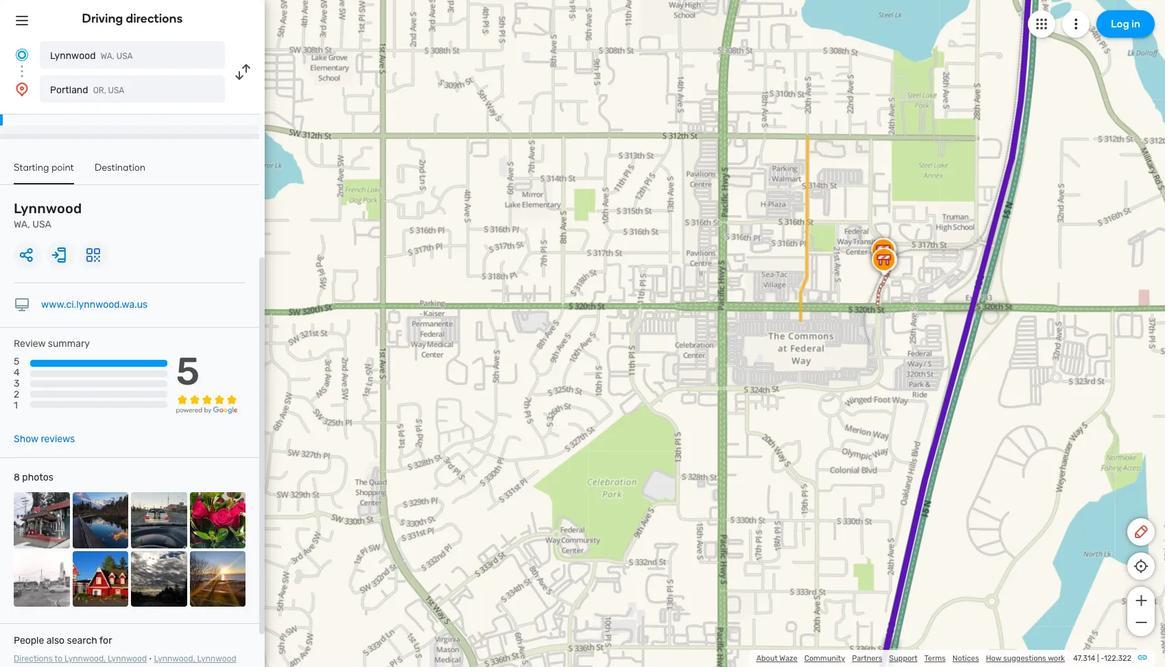 Task type: vqa. For each thing, say whether or not it's contained in the screenshot.
118.268
no



Task type: locate. For each thing, give the bounding box(es) containing it.
about waze link
[[757, 654, 798, 663]]

directions to lynnwood, lynnwood
[[14, 654, 147, 664]]

image 6 of lynnwood, lynnwood image
[[72, 551, 128, 607]]

usa inside portland or, usa
[[108, 86, 124, 95]]

destination
[[95, 162, 146, 174]]

1 horizontal spatial directions
[[126, 11, 183, 26]]

lynnwood wa, usa up portland or, usa
[[50, 50, 133, 62]]

directions down to
[[42, 667, 80, 667]]

1 lynnwood, from the left
[[64, 654, 106, 664]]

photos
[[22, 472, 53, 484]]

1 horizontal spatial wa,
[[101, 51, 114, 61]]

5 inside 5 4 3 2 1
[[14, 356, 19, 368]]

how
[[986, 654, 1002, 663]]

lynnwood wa, usa
[[50, 50, 133, 62], [14, 200, 82, 230]]

directions right driving on the left top of the page
[[126, 11, 183, 26]]

image 4 of lynnwood, lynnwood image
[[190, 493, 246, 548]]

2 lynnwood, from the left
[[154, 654, 195, 664]]

reviews
[[41, 434, 75, 445]]

how suggestions work link
[[986, 654, 1065, 663]]

pencil image
[[1133, 524, 1150, 541]]

lynnwood wa, usa down starting point "button"
[[14, 200, 82, 230]]

waze
[[780, 654, 798, 663]]

people
[[14, 635, 44, 647]]

0 horizontal spatial wa,
[[14, 219, 30, 230]]

usa down starting point "button"
[[32, 219, 51, 230]]

portland or, usa
[[50, 84, 124, 96]]

0 horizontal spatial lynnwood,
[[64, 654, 106, 664]]

0 horizontal spatial directions
[[42, 667, 80, 667]]

image 2 of lynnwood, lynnwood image
[[72, 493, 128, 548]]

|
[[1097, 654, 1099, 663]]

computer image
[[14, 297, 30, 313]]

47.314
[[1073, 654, 1096, 663]]

for
[[99, 635, 112, 647]]

lynnwood
[[50, 50, 96, 62], [14, 200, 82, 217], [108, 654, 147, 664], [197, 654, 236, 664]]

5 for 5
[[176, 349, 200, 394]]

location image
[[14, 81, 30, 97]]

1 horizontal spatial 5
[[176, 349, 200, 394]]

5
[[176, 349, 200, 394], [14, 356, 19, 368]]

usa down "driving directions" on the top
[[116, 51, 133, 61]]

1 vertical spatial wa,
[[14, 219, 30, 230]]

wa, down starting point "button"
[[14, 219, 30, 230]]

lynnwood,
[[64, 654, 106, 664], [154, 654, 195, 664]]

1 vertical spatial usa
[[108, 86, 124, 95]]

122.322
[[1104, 654, 1132, 663]]

image 3 of lynnwood, lynnwood image
[[131, 493, 187, 548]]

usa right or,
[[108, 86, 124, 95]]

community
[[805, 654, 845, 663]]

directions
[[126, 11, 183, 26], [42, 667, 80, 667]]

image 8 of lynnwood, lynnwood image
[[190, 551, 246, 607]]

0 vertical spatial lynnwood wa, usa
[[50, 50, 133, 62]]

1 vertical spatial directions
[[42, 667, 80, 667]]

4
[[14, 367, 20, 379]]

5 4 3 2 1
[[14, 356, 20, 412]]

wa, up or,
[[101, 51, 114, 61]]

about
[[757, 654, 778, 663]]

1 horizontal spatial lynnwood,
[[154, 654, 195, 664]]

190.1 miles
[[38, 104, 86, 114]]

0 horizontal spatial 5
[[14, 356, 19, 368]]

190.1
[[38, 104, 59, 114]]

directions to lynnwood, lynnwood link
[[14, 654, 147, 664]]

47.314 | -122.322
[[1073, 654, 1132, 663]]

show
[[14, 434, 38, 445]]

point
[[52, 162, 74, 174]]

lynnwood, lynnwood driving directions
[[14, 654, 236, 667]]

image 7 of lynnwood, lynnwood image
[[131, 551, 187, 607]]

terms link
[[925, 654, 946, 663]]

usa
[[116, 51, 133, 61], [108, 86, 124, 95], [32, 219, 51, 230]]

wa,
[[101, 51, 114, 61], [14, 219, 30, 230]]

0 vertical spatial wa,
[[101, 51, 114, 61]]



Task type: describe. For each thing, give the bounding box(es) containing it.
starting point button
[[14, 162, 74, 185]]

3
[[14, 378, 19, 390]]

partners
[[852, 654, 883, 663]]

5 for 5 4 3 2 1
[[14, 356, 19, 368]]

zoom in image
[[1133, 593, 1150, 609]]

-
[[1101, 654, 1104, 663]]

miles
[[61, 104, 86, 114]]

community link
[[805, 654, 845, 663]]

current location image
[[14, 47, 30, 63]]

terms
[[925, 654, 946, 663]]

to
[[55, 654, 62, 664]]

1 vertical spatial lynnwood wa, usa
[[14, 200, 82, 230]]

about waze community partners support terms notices how suggestions work
[[757, 654, 1065, 663]]

review
[[14, 338, 46, 350]]

lynnwood, inside lynnwood, lynnwood driving directions
[[154, 654, 195, 664]]

driving
[[82, 11, 123, 26]]

starting
[[14, 162, 49, 174]]

support
[[889, 654, 918, 663]]

www.ci.lynnwood.wa.us
[[41, 299, 148, 311]]

notices
[[953, 654, 979, 663]]

destination button
[[95, 162, 146, 183]]

notices link
[[953, 654, 979, 663]]

image 5 of lynnwood, lynnwood image
[[14, 551, 70, 607]]

lynnwood inside lynnwood, lynnwood driving directions
[[197, 654, 236, 664]]

partners link
[[852, 654, 883, 663]]

portland
[[50, 84, 88, 96]]

0 vertical spatial directions
[[126, 11, 183, 26]]

2 vertical spatial usa
[[32, 219, 51, 230]]

link image
[[1137, 652, 1148, 663]]

8
[[14, 472, 20, 484]]

lynnwood, lynnwood driving directions link
[[14, 654, 236, 667]]

or,
[[93, 86, 106, 95]]

0 vertical spatial usa
[[116, 51, 133, 61]]

work
[[1048, 654, 1065, 663]]

directions inside lynnwood, lynnwood driving directions
[[42, 667, 80, 667]]

summary
[[48, 338, 90, 350]]

starting point
[[14, 162, 74, 174]]

zoom out image
[[1133, 615, 1150, 631]]

directions
[[14, 654, 53, 664]]

show reviews
[[14, 434, 75, 445]]

search
[[67, 635, 97, 647]]

driving directions
[[82, 11, 183, 26]]

people also search for
[[14, 635, 112, 647]]

also
[[47, 635, 65, 647]]

driving
[[14, 667, 40, 667]]

review summary
[[14, 338, 90, 350]]

www.ci.lynnwood.wa.us link
[[41, 299, 148, 311]]

2
[[14, 389, 19, 401]]

image 1 of lynnwood, lynnwood image
[[14, 493, 70, 548]]

suggestions
[[1004, 654, 1047, 663]]

support link
[[889, 654, 918, 663]]

8 photos
[[14, 472, 53, 484]]

1
[[14, 400, 18, 412]]



